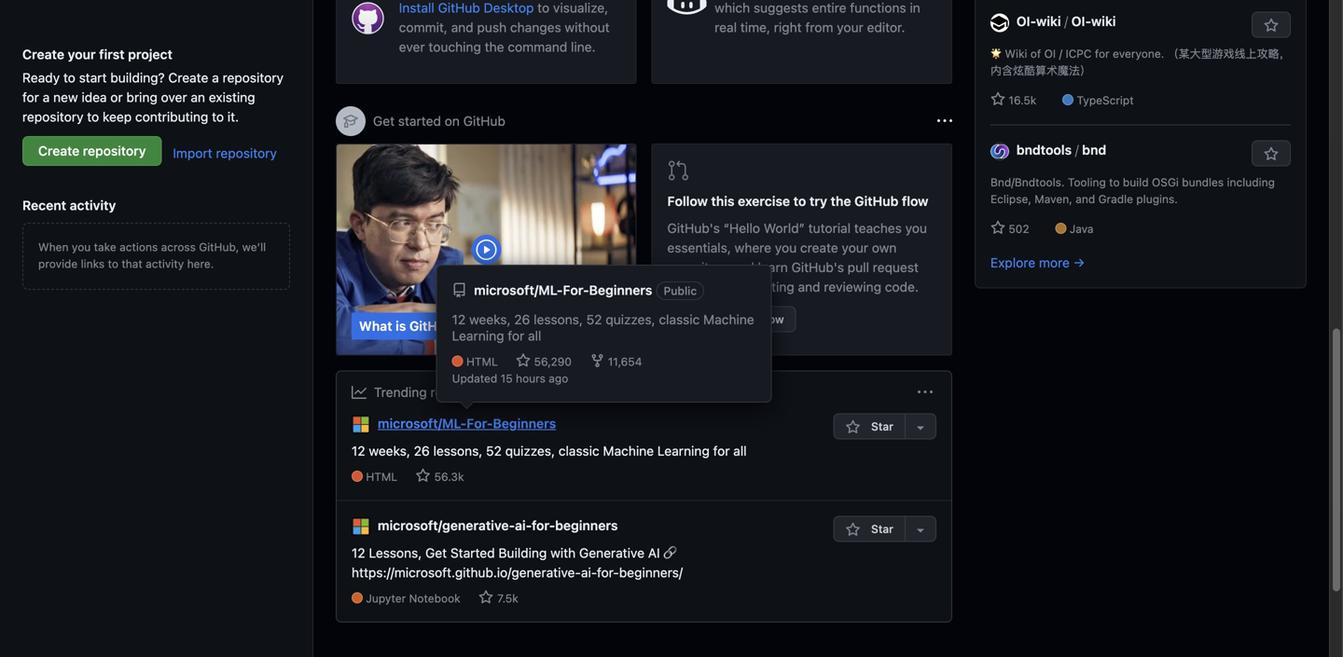 Task type: vqa. For each thing, say whether or not it's contained in the screenshot.
left A
yes



Task type: describe. For each thing, give the bounding box(es) containing it.
0 vertical spatial get
[[373, 113, 395, 129]]

🔗
[[664, 546, 677, 561]]

here.
[[187, 257, 214, 271]]

trending repositories · see more
[[374, 385, 578, 400]]

creating
[[745, 279, 795, 295]]

started
[[398, 113, 441, 129]]

→
[[1074, 255, 1085, 271]]

see
[[520, 385, 543, 400]]

（某大型游戏线上攻略，
[[1168, 47, 1291, 60]]

hours
[[516, 372, 546, 385]]

1 vertical spatial classic
[[559, 443, 600, 459]]

entire
[[812, 0, 847, 15]]

github up teaches
[[855, 194, 899, 209]]

1 vertical spatial github's
[[792, 260, 844, 275]]

updated 15 hours ago
[[452, 372, 568, 385]]

56.3k link
[[416, 469, 464, 484]]

weeks, inside 12 weeks, 26 lessons, 52 quizzes, classic machine learning for all
[[469, 312, 511, 327]]

1 horizontal spatial all
[[734, 443, 747, 459]]

2 horizontal spatial /
[[1075, 142, 1079, 158]]

actions
[[119, 241, 158, 254]]

contributing
[[135, 109, 208, 125]]

56,290
[[531, 355, 575, 368]]

time,
[[741, 20, 771, 35]]

without
[[565, 20, 610, 35]]

0 horizontal spatial all
[[528, 328, 541, 344]]

jupyter notebook
[[366, 593, 461, 606]]

star image for 16.5k
[[991, 92, 1006, 107]]

16.5k
[[1006, 94, 1037, 107]]

wiki
[[1005, 47, 1028, 60]]

new
[[53, 90, 78, 105]]

plugins.
[[1137, 193, 1178, 206]]

try the github flow element
[[652, 144, 953, 356]]

see more link
[[520, 383, 578, 403]]

https://microsoft.github.io/generative-
[[352, 565, 581, 581]]

0 vertical spatial microsoft/ml-for-beginners link
[[474, 283, 653, 298]]

github's "hello world" tutorial teaches you essentials, where you create your own repository and learn github's pull request workflow for creating and reviewing code.
[[668, 221, 927, 295]]

building?
[[110, 70, 165, 85]]

bnd/bndtools.
[[991, 176, 1065, 189]]

existing
[[209, 90, 255, 105]]

bring
[[126, 90, 157, 105]]

import
[[173, 146, 212, 161]]

0 vertical spatial microsoft/ml-for-beginners
[[474, 283, 653, 298]]

microsoft/ml- for topmost microsoft/ml-for-beginners link
[[474, 283, 563, 298]]

touching
[[429, 39, 481, 55]]

502
[[1006, 223, 1030, 236]]

git pull request image
[[668, 160, 690, 182]]

to left it.
[[212, 109, 224, 125]]

7.5k link
[[479, 591, 518, 606]]

oi-wiki / oi-wiki
[[1017, 14, 1116, 29]]

it.
[[228, 109, 239, 125]]

to inside to visualize, commit, and push changes without ever touching the command line.
[[538, 0, 550, 15]]

bnd
[[1082, 142, 1107, 158]]

2 horizontal spatial the
[[831, 194, 851, 209]]

for inside the github's "hello world" tutorial teaches you essentials, where you create your own repository and learn github's pull request workflow for creating and reviewing code.
[[725, 279, 742, 295]]

beginners for bottom microsoft/ml-for-beginners link
[[493, 416, 556, 431]]

repositories
[[431, 385, 502, 400]]

build
[[1123, 176, 1149, 189]]

take
[[94, 241, 116, 254]]

0 horizontal spatial more
[[547, 385, 578, 400]]

repository down the "new"
[[22, 109, 83, 125]]

follow
[[668, 194, 708, 209]]

@oi-wiki profile image
[[991, 13, 1009, 32]]

1 vertical spatial 52
[[486, 443, 502, 459]]

repo details element for classic
[[352, 469, 747, 485]]

maven,
[[1035, 193, 1073, 206]]

teaches
[[854, 221, 902, 236]]

of
[[1031, 47, 1041, 60]]

learn
[[758, 260, 788, 275]]

functions
[[850, 0, 906, 15]]

line.
[[571, 39, 596, 55]]

over
[[161, 90, 187, 105]]

beginners
[[555, 518, 618, 534]]

we'll
[[242, 241, 266, 254]]

star button for 12 lessons, get started building with generative ai 🔗 https://microsoft.github.io/generative-ai-for-beginners/
[[834, 516, 905, 542]]

1 horizontal spatial flow
[[902, 194, 929, 209]]

0 vertical spatial 52
[[587, 312, 602, 327]]

1 horizontal spatial more
[[1039, 255, 1070, 271]]

install
[[399, 0, 435, 15]]

try the github flow
[[680, 313, 784, 326]]

your inside create your first project ready to start building? create a repository for a new idea or bring over an existing repository to keep contributing to it.
[[68, 47, 96, 62]]

which
[[715, 0, 750, 15]]

create for create your first project ready to start building? create a repository for a new idea or bring over an existing repository to keep contributing to it.
[[22, 47, 64, 62]]

everyone.
[[1113, 47, 1165, 60]]

0 vertical spatial 12 weeks, 26 lessons, 52 quizzes, classic machine learning for all
[[452, 312, 754, 344]]

start
[[79, 70, 107, 85]]

🌟 wiki of oi / icpc for everyone. （某大型游戏线上攻略， 内含炫酷算术魔法）
[[991, 47, 1291, 77]]

add this repository to a list image for 12 lessons, get started building with generative ai 🔗 https://microsoft.github.io/generative-ai-for-beginners/
[[913, 523, 928, 538]]

11,654
[[605, 355, 642, 368]]

star this repository image
[[1264, 18, 1279, 33]]

ai
[[648, 546, 660, 561]]

and inside the bnd/bndtools. tooling to build osgi bundles including eclipse, maven, and gradle plugins.
[[1076, 193, 1095, 206]]

github desktop image
[[352, 2, 384, 34]]

github?
[[409, 319, 460, 334]]

explore more → link
[[991, 255, 1085, 271]]

notebook
[[409, 593, 461, 606]]

0 vertical spatial 12
[[452, 312, 466, 327]]

@microsoft profile image
[[352, 415, 370, 434]]

ago
[[549, 372, 568, 385]]

try
[[810, 194, 828, 209]]

real
[[715, 20, 737, 35]]

star this repository image
[[1264, 147, 1279, 162]]

repository inside the github's "hello world" tutorial teaches you essentials, where you create your own repository and learn github's pull request workflow for creating and reviewing code.
[[668, 260, 729, 275]]

1 vertical spatial machine
[[603, 443, 654, 459]]

to inside when you take actions across github, we'll provide links to that activity here.
[[108, 257, 118, 271]]

activity inside when you take actions across github, we'll provide links to that activity here.
[[146, 257, 184, 271]]

workflow
[[668, 279, 722, 295]]

what is github? element
[[336, 144, 654, 356]]

install github desktop
[[399, 0, 538, 15]]

56,290 link
[[516, 354, 575, 368]]

request
[[873, 260, 919, 275]]

visualize,
[[553, 0, 609, 15]]

1 vertical spatial 12 weeks, 26 lessons, 52 quizzes, classic machine learning for all
[[352, 443, 747, 459]]

what
[[359, 319, 392, 334]]

beginners/
[[619, 565, 683, 581]]

follow this exercise to try the github flow
[[668, 194, 929, 209]]

quizzes, inside 12 weeks, 26 lessons, 52 quizzes, classic machine learning for all
[[606, 312, 656, 327]]

star button for 12 weeks, 26 lessons, 52 quizzes, classic machine learning for all
[[834, 414, 905, 440]]

create
[[800, 240, 838, 256]]

desktop
[[484, 0, 534, 15]]

12 for microsoft/ml-
[[352, 443, 365, 459]]

for inside create your first project ready to start building? create a repository for a new idea or bring over an existing repository to keep contributing to it.
[[22, 90, 39, 105]]

repo image
[[452, 283, 467, 298]]

icpc
[[1066, 47, 1092, 60]]

bundles
[[1182, 176, 1224, 189]]

0 vertical spatial star image
[[516, 354, 531, 368]]

mortar board image
[[343, 114, 358, 129]]

1 horizontal spatial classic
[[659, 312, 700, 327]]

on
[[445, 113, 460, 129]]

suggests
[[754, 0, 809, 15]]

eclipse,
[[991, 193, 1032, 206]]

in
[[910, 0, 921, 15]]

create your first project ready to start building? create a repository for a new idea or bring over an existing repository to keep contributing to it.
[[22, 47, 284, 125]]

when
[[38, 241, 69, 254]]

🌟
[[991, 47, 1002, 60]]

microsoft/ml- for bottom microsoft/ml-for-beginners link
[[378, 416, 467, 431]]



Task type: locate. For each thing, give the bounding box(es) containing it.
learning
[[452, 328, 504, 344], [658, 443, 710, 459]]

create down the "new"
[[38, 143, 79, 159]]

1 add this repository to a list image from the top
[[913, 420, 928, 435]]

1 vertical spatial html
[[366, 470, 398, 484]]

12 weeks, 26 lessons, 52 quizzes, classic machine learning for all up fork icon at the bottom left of the page
[[452, 312, 754, 344]]

more left →
[[1039, 255, 1070, 271]]

star image
[[516, 354, 531, 368], [846, 420, 861, 435], [846, 523, 861, 538]]

1 vertical spatial for-
[[597, 565, 619, 581]]

12 weeks, 26 lessons, 52 quizzes, classic machine learning for all down see more link
[[352, 443, 747, 459]]

import repository
[[173, 146, 277, 161]]

ai- inside 12 lessons, get started building with generative ai 🔗 https://microsoft.github.io/generative-ai-for-beginners/
[[581, 565, 597, 581]]

create up an
[[168, 70, 208, 85]]

activity down across
[[146, 257, 184, 271]]

1 vertical spatial your
[[68, 47, 96, 62]]

0 horizontal spatial classic
[[559, 443, 600, 459]]

1 horizontal spatial html
[[466, 355, 498, 368]]

github up push
[[438, 0, 480, 15]]

weeks, right github? at the left
[[469, 312, 511, 327]]

machine up beginners
[[603, 443, 654, 459]]

recent activity
[[22, 198, 116, 213]]

0 vertical spatial ai-
[[515, 518, 532, 534]]

1 horizontal spatial beginners
[[589, 283, 653, 298]]

11,654 link
[[590, 354, 642, 368]]

quizzes, up 11,654
[[606, 312, 656, 327]]

1 horizontal spatial you
[[775, 240, 797, 256]]

command
[[508, 39, 567, 55]]

0 horizontal spatial oi-
[[1017, 14, 1036, 29]]

that
[[122, 257, 142, 271]]

the inside to visualize, commit, and push changes without ever touching the command line.
[[485, 39, 504, 55]]

1 star button from the top
[[834, 414, 905, 440]]

star image down 🌟
[[991, 92, 1006, 107]]

github right on
[[463, 113, 506, 129]]

1 vertical spatial more
[[547, 385, 578, 400]]

install github desktop link
[[399, 0, 538, 15]]

1 vertical spatial 26
[[414, 443, 430, 459]]

create repository
[[38, 143, 146, 159]]

/ inside 🌟 wiki of oi / icpc for everyone. （某大型游戏线上攻略， 内含炫酷算术魔法）
[[1059, 47, 1063, 60]]

repo details element
[[352, 469, 747, 485], [352, 591, 834, 607]]

to down idea
[[87, 109, 99, 125]]

2 star from the top
[[868, 523, 894, 536]]

microsoft/ml- inside microsoft/ml-for-beginners link
[[378, 416, 467, 431]]

microsoft/ml-for-beginners link down repositories
[[378, 414, 556, 434]]

0 vertical spatial machine
[[704, 312, 754, 327]]

ai- inside 'link'
[[515, 518, 532, 534]]

explore more →
[[991, 255, 1085, 271]]

1 vertical spatial for-
[[467, 416, 493, 431]]

github down creating
[[721, 313, 758, 326]]

2 oi- from the left
[[1072, 14, 1091, 29]]

star for 12 lessons, get started building with generative ai 🔗 https://microsoft.github.io/generative-ai-for-beginners/
[[868, 523, 894, 536]]

1 repo details element from the top
[[352, 469, 747, 485]]

html up @microsoft profile icon
[[366, 470, 398, 484]]

when you take actions across github, we'll provide links to that activity here.
[[38, 241, 266, 271]]

repo details element containing html
[[352, 469, 747, 485]]

to up gradle
[[1109, 176, 1120, 189]]

12 inside 12 lessons, get started building with generative ai 🔗 https://microsoft.github.io/generative-ai-for-beginners/
[[352, 546, 365, 561]]

repository down it.
[[216, 146, 277, 161]]

activity
[[70, 198, 116, 213], [146, 257, 184, 271]]

to up changes
[[538, 0, 550, 15]]

microsoft/generative-ai-for-beginners
[[378, 518, 618, 534]]

links
[[81, 257, 105, 271]]

/
[[1065, 14, 1068, 29], [1059, 47, 1063, 60], [1075, 142, 1079, 158]]

classic down see more link
[[559, 443, 600, 459]]

26
[[514, 312, 530, 327], [414, 443, 430, 459]]

you inside when you take actions across github, we'll provide links to that activity here.
[[72, 241, 91, 254]]

1 oi- from the left
[[1017, 14, 1036, 29]]

code.
[[885, 279, 919, 295]]

more
[[1039, 255, 1070, 271], [547, 385, 578, 400]]

tutorial
[[809, 221, 851, 236]]

0 horizontal spatial github's
[[668, 221, 720, 236]]

bndtools
[[1017, 142, 1072, 158]]

flow down creating
[[762, 313, 784, 326]]

and right creating
[[798, 279, 821, 295]]

12 down @microsoft profile image
[[352, 443, 365, 459]]

html for 56.3k
[[366, 470, 398, 484]]

0 horizontal spatial wiki
[[1036, 14, 1061, 29]]

to inside 'try the github flow' element
[[794, 194, 806, 209]]

oi
[[1045, 47, 1056, 60]]

0 horizontal spatial activity
[[70, 198, 116, 213]]

add this repository to a list image for 12 weeks, 26 lessons, 52 quizzes, classic machine learning for all
[[913, 420, 928, 435]]

html for 56,290
[[466, 355, 498, 368]]

1 vertical spatial activity
[[146, 257, 184, 271]]

@bndtools profile image
[[991, 142, 1009, 161]]

star image for 502
[[991, 221, 1006, 236]]

1 horizontal spatial a
[[212, 70, 219, 85]]

is
[[396, 319, 406, 334]]

0 vertical spatial add this repository to a list image
[[913, 420, 928, 435]]

1 vertical spatial flow
[[762, 313, 784, 326]]

2 add this repository to a list image from the top
[[913, 523, 928, 538]]

repository down essentials,
[[668, 260, 729, 275]]

12 for microsoft/generative-
[[352, 546, 365, 561]]

0 vertical spatial weeks,
[[469, 312, 511, 327]]

2 star button from the top
[[834, 516, 905, 542]]

generative
[[579, 546, 645, 561]]

1 horizontal spatial activity
[[146, 257, 184, 271]]

0 vertical spatial for-
[[532, 518, 555, 534]]

0 vertical spatial more
[[1039, 255, 1070, 271]]

your inside which suggests entire functions in real time, right from your editor.
[[837, 20, 864, 35]]

repo details element up beginners
[[352, 469, 747, 485]]

1 vertical spatial the
[[831, 194, 851, 209]]

for- down generative
[[597, 565, 619, 581]]

classic
[[659, 312, 700, 327], [559, 443, 600, 459]]

2 vertical spatial /
[[1075, 142, 1079, 158]]

1 vertical spatial /
[[1059, 47, 1063, 60]]

add this repository to a list image
[[913, 420, 928, 435], [913, 523, 928, 538]]

for-
[[532, 518, 555, 534], [597, 565, 619, 581]]

star image for ai
[[846, 523, 861, 538]]

2 repo details element from the top
[[352, 591, 834, 607]]

microsoft/ml-for-beginners link
[[474, 283, 653, 298], [378, 414, 556, 434]]

lessons,
[[369, 546, 422, 561]]

github's up essentials,
[[668, 221, 720, 236]]

1 horizontal spatial the
[[700, 313, 718, 326]]

public
[[664, 284, 697, 298]]

to down take
[[108, 257, 118, 271]]

or
[[110, 90, 123, 105]]

star image
[[991, 92, 1006, 107], [991, 221, 1006, 236], [416, 469, 431, 484], [479, 591, 494, 606]]

trending
[[374, 385, 427, 400]]

to left try
[[794, 194, 806, 209]]

1 horizontal spatial quizzes,
[[606, 312, 656, 327]]

keep
[[103, 109, 132, 125]]

1 wiki from the left
[[1036, 14, 1061, 29]]

and down where
[[732, 260, 755, 275]]

an
[[191, 90, 205, 105]]

microsoft/ml-for-beginners down repositories
[[378, 416, 556, 431]]

56.3k
[[434, 470, 464, 484]]

1 vertical spatial a
[[43, 90, 50, 105]]

exercise
[[738, 194, 790, 209]]

12 lessons, get started building with generative ai 🔗 https://microsoft.github.io/generative-ai-for-beginners/
[[352, 546, 683, 581]]

you down world"
[[775, 240, 797, 256]]

and down install github desktop link
[[451, 20, 474, 35]]

1 vertical spatial star image
[[846, 420, 861, 435]]

0 vertical spatial 26
[[514, 312, 530, 327]]

all
[[528, 328, 541, 344], [734, 443, 747, 459]]

52 down trending repositories · see more
[[486, 443, 502, 459]]

0 horizontal spatial weeks,
[[369, 443, 410, 459]]

github's down create
[[792, 260, 844, 275]]

1 horizontal spatial weeks,
[[469, 312, 511, 327]]

0 vertical spatial for-
[[563, 283, 589, 298]]

for- for topmost microsoft/ml-for-beginners link
[[563, 283, 589, 298]]

try the github flow link
[[668, 306, 796, 333]]

create
[[22, 47, 64, 62], [168, 70, 208, 85], [38, 143, 79, 159]]

beginners left public
[[589, 283, 653, 298]]

lessons, up 56.3k
[[433, 443, 483, 459]]

repo details element containing jupyter notebook
[[352, 591, 834, 607]]

1 vertical spatial create
[[168, 70, 208, 85]]

repository up "existing"
[[223, 70, 284, 85]]

you up links
[[72, 241, 91, 254]]

classic down public
[[659, 312, 700, 327]]

fork image
[[590, 354, 605, 368]]

a up "existing"
[[212, 70, 219, 85]]

microsoft/ml-for-beginners
[[474, 283, 653, 298], [378, 416, 556, 431]]

graph image
[[352, 385, 367, 400]]

0 vertical spatial your
[[837, 20, 864, 35]]

and inside to visualize, commit, and push changes without ever touching the command line.
[[451, 20, 474, 35]]

wiki up oi
[[1036, 14, 1061, 29]]

machine right try
[[704, 312, 754, 327]]

lessons, up 56,290
[[534, 312, 583, 327]]

for- down trending repositories · see more
[[467, 416, 493, 431]]

what is github? link
[[337, 145, 654, 355]]

"hello
[[724, 221, 760, 236]]

ai- down generative
[[581, 565, 597, 581]]

2 wiki from the left
[[1091, 14, 1116, 29]]

flow
[[902, 194, 929, 209], [762, 313, 784, 326]]

feed item heading menu image
[[918, 385, 933, 400]]

0 vertical spatial activity
[[70, 198, 116, 213]]

first
[[99, 47, 125, 62]]

machine inside 12 weeks, 26 lessons, 52 quizzes, classic machine learning for all
[[704, 312, 754, 327]]

star
[[868, 420, 894, 433], [868, 523, 894, 536]]

weeks, down @microsoft profile image
[[369, 443, 410, 459]]

star image left 56.3k
[[416, 469, 431, 484]]

1 vertical spatial microsoft/ml-for-beginners
[[378, 416, 556, 431]]

activity up take
[[70, 198, 116, 213]]

your up start
[[68, 47, 96, 62]]

your inside the github's "hello world" tutorial teaches you essentials, where you create your own repository and learn github's pull request workflow for creating and reviewing code.
[[842, 240, 869, 256]]

1 vertical spatial microsoft/ml-
[[378, 416, 467, 431]]

bndtools / bnd
[[1017, 142, 1107, 158]]

flow inside try the github flow link
[[762, 313, 784, 326]]

ai-
[[515, 518, 532, 534], [581, 565, 597, 581]]

a
[[212, 70, 219, 85], [43, 90, 50, 105]]

0 vertical spatial create
[[22, 47, 64, 62]]

1 vertical spatial 12
[[352, 443, 365, 459]]

0 vertical spatial flow
[[902, 194, 929, 209]]

to inside the bnd/bndtools. tooling to build osgi bundles including eclipse, maven, and gradle plugins.
[[1109, 176, 1120, 189]]

2 vertical spatial your
[[842, 240, 869, 256]]

explore
[[991, 255, 1036, 271]]

microsoft/ml-for-beginners up 56,290
[[474, 283, 653, 298]]

to up the "new"
[[63, 70, 75, 85]]

0 vertical spatial the
[[485, 39, 504, 55]]

get down microsoft/generative-
[[425, 546, 447, 561]]

right
[[774, 20, 802, 35]]

0 vertical spatial classic
[[659, 312, 700, 327]]

editor.
[[867, 20, 905, 35]]

microsoft/ml- down play 'image'
[[474, 283, 563, 298]]

to
[[538, 0, 550, 15], [63, 70, 75, 85], [87, 109, 99, 125], [212, 109, 224, 125], [1109, 176, 1120, 189], [794, 194, 806, 209], [108, 257, 118, 271]]

oi- up icpc
[[1072, 14, 1091, 29]]

2 vertical spatial the
[[700, 313, 718, 326]]

12 down @microsoft profile icon
[[352, 546, 365, 561]]

star image down "eclipse," at the top of the page
[[991, 221, 1006, 236]]

26 up 56.3k link
[[414, 443, 430, 459]]

more right see
[[547, 385, 578, 400]]

1 vertical spatial weeks,
[[369, 443, 410, 459]]

0 vertical spatial all
[[528, 328, 541, 344]]

12
[[452, 312, 466, 327], [352, 443, 365, 459], [352, 546, 365, 561]]

for inside 🌟 wiki of oi / icpc for everyone. （某大型游戏线上攻略， 内含炫酷算术魔法）
[[1095, 47, 1110, 60]]

26 up 56,290 link
[[514, 312, 530, 327]]

wiki up icpc
[[1091, 14, 1116, 29]]

microsoft/ml- down trending
[[378, 416, 467, 431]]

0 vertical spatial /
[[1065, 14, 1068, 29]]

52 up fork icon at the bottom left of the page
[[587, 312, 602, 327]]

star image for machine
[[846, 420, 861, 435]]

0 vertical spatial github's
[[668, 221, 720, 236]]

ever
[[399, 39, 425, 55]]

create up ready
[[22, 47, 64, 62]]

0 vertical spatial lessons,
[[534, 312, 583, 327]]

0 horizontal spatial for-
[[532, 518, 555, 534]]

ready
[[22, 70, 60, 85]]

1 vertical spatial beginners
[[493, 416, 556, 431]]

why am i seeing this? image
[[938, 114, 953, 129]]

html up updated
[[466, 355, 498, 368]]

2 vertical spatial 12
[[352, 546, 365, 561]]

0 horizontal spatial beginners
[[493, 416, 556, 431]]

1 horizontal spatial ai-
[[581, 565, 597, 581]]

repository down keep at the left
[[83, 143, 146, 159]]

ai- up building
[[515, 518, 532, 534]]

0 vertical spatial microsoft/ml-
[[474, 283, 563, 298]]

0 horizontal spatial lessons,
[[433, 443, 483, 459]]

2 vertical spatial create
[[38, 143, 79, 159]]

beginners for topmost microsoft/ml-for-beginners link
[[589, 283, 653, 298]]

0 horizontal spatial machine
[[603, 443, 654, 459]]

what is github? image
[[337, 145, 654, 355]]

import repository link
[[173, 146, 277, 161]]

get inside 12 lessons, get started building with generative ai 🔗 https://microsoft.github.io/generative-ai-for-beginners/
[[425, 546, 447, 561]]

create for create repository
[[38, 143, 79, 159]]

star image for 56.3k
[[416, 469, 431, 484]]

1 horizontal spatial for-
[[563, 283, 589, 298]]

/ left bnd on the top right of page
[[1075, 142, 1079, 158]]

star button
[[834, 414, 905, 440], [834, 516, 905, 542]]

flow up the request on the top right
[[902, 194, 929, 209]]

1 vertical spatial repo details element
[[352, 591, 834, 607]]

microsoft/ml-for-beginners link up 56,290
[[474, 283, 653, 298]]

0 horizontal spatial learning
[[452, 328, 504, 344]]

to visualize, commit, and push changes without ever touching the command line.
[[399, 0, 610, 55]]

get right mortar board icon
[[373, 113, 395, 129]]

a left the "new"
[[43, 90, 50, 105]]

1 vertical spatial star
[[868, 523, 894, 536]]

0 vertical spatial star
[[868, 420, 894, 433]]

java
[[1070, 223, 1094, 236]]

repo details element down generative
[[352, 591, 834, 607]]

0 horizontal spatial for-
[[467, 416, 493, 431]]

lessons, inside 12 weeks, 26 lessons, 52 quizzes, classic machine learning for all
[[534, 312, 583, 327]]

star image left 7.5k
[[479, 591, 494, 606]]

1 horizontal spatial wiki
[[1091, 14, 1116, 29]]

12 weeks, 26 lessons, 52 quizzes, classic machine learning for all
[[452, 312, 754, 344], [352, 443, 747, 459]]

1 vertical spatial star button
[[834, 516, 905, 542]]

html inside repo details element
[[366, 470, 398, 484]]

this
[[711, 194, 735, 209]]

1 vertical spatial all
[[734, 443, 747, 459]]

2 vertical spatial star image
[[846, 523, 861, 538]]

/ up icpc
[[1065, 14, 1068, 29]]

gradle
[[1099, 193, 1134, 206]]

0 horizontal spatial the
[[485, 39, 504, 55]]

for- up 56,290
[[563, 283, 589, 298]]

play image
[[475, 239, 497, 261]]

0 vertical spatial a
[[212, 70, 219, 85]]

your
[[837, 20, 864, 35], [68, 47, 96, 62], [842, 240, 869, 256]]

for- inside 12 lessons, get started building with generative ai 🔗 https://microsoft.github.io/generative-ai-for-beginners/
[[597, 565, 619, 581]]

microsoft/generative-
[[378, 518, 515, 534]]

reviewing
[[824, 279, 882, 295]]

your down entire
[[837, 20, 864, 35]]

0 horizontal spatial flow
[[762, 313, 784, 326]]

1 vertical spatial microsoft/ml-for-beginners link
[[378, 414, 556, 434]]

0 vertical spatial learning
[[452, 328, 504, 344]]

0 horizontal spatial a
[[43, 90, 50, 105]]

star for 12 weeks, 26 lessons, 52 quizzes, classic machine learning for all
[[868, 420, 894, 433]]

building
[[499, 546, 547, 561]]

what is github?
[[359, 319, 460, 334]]

weeks,
[[469, 312, 511, 327], [369, 443, 410, 459]]

1 horizontal spatial for-
[[597, 565, 619, 581]]

star image for 7.5k
[[479, 591, 494, 606]]

you right teaches
[[906, 221, 927, 236]]

you
[[906, 221, 927, 236], [775, 240, 797, 256], [72, 241, 91, 254]]

for- inside 'link'
[[532, 518, 555, 534]]

2 horizontal spatial you
[[906, 221, 927, 236]]

bnd/bndtools. tooling to build osgi bundles including eclipse, maven, and gradle plugins.
[[991, 176, 1275, 206]]

quizzes, down see
[[505, 443, 555, 459]]

github
[[438, 0, 480, 15], [463, 113, 506, 129], [855, 194, 899, 209], [721, 313, 758, 326]]

for- for bottom microsoft/ml-for-beginners link
[[467, 416, 493, 431]]

1 vertical spatial quizzes,
[[505, 443, 555, 459]]

0 horizontal spatial ai-
[[515, 518, 532, 534]]

1 horizontal spatial get
[[425, 546, 447, 561]]

1 horizontal spatial /
[[1065, 14, 1068, 29]]

1 vertical spatial lessons,
[[433, 443, 483, 459]]

0 vertical spatial star button
[[834, 414, 905, 440]]

repo details element for generative
[[352, 591, 834, 607]]

beginners down see
[[493, 416, 556, 431]]

for- up "with"
[[532, 518, 555, 534]]

12 down 'repo' image
[[452, 312, 466, 327]]

oi-
[[1017, 14, 1036, 29], [1072, 14, 1091, 29]]

oi- right the "@oi-wiki profile" image
[[1017, 14, 1036, 29]]

0 horizontal spatial 26
[[414, 443, 430, 459]]

0 horizontal spatial quizzes,
[[505, 443, 555, 459]]

/ right oi
[[1059, 47, 1063, 60]]

and down tooling
[[1076, 193, 1095, 206]]

@microsoft profile image
[[352, 518, 370, 537]]

0 horizontal spatial /
[[1059, 47, 1063, 60]]

your up pull
[[842, 240, 869, 256]]

1 star from the top
[[868, 420, 894, 433]]

1 vertical spatial learning
[[658, 443, 710, 459]]



